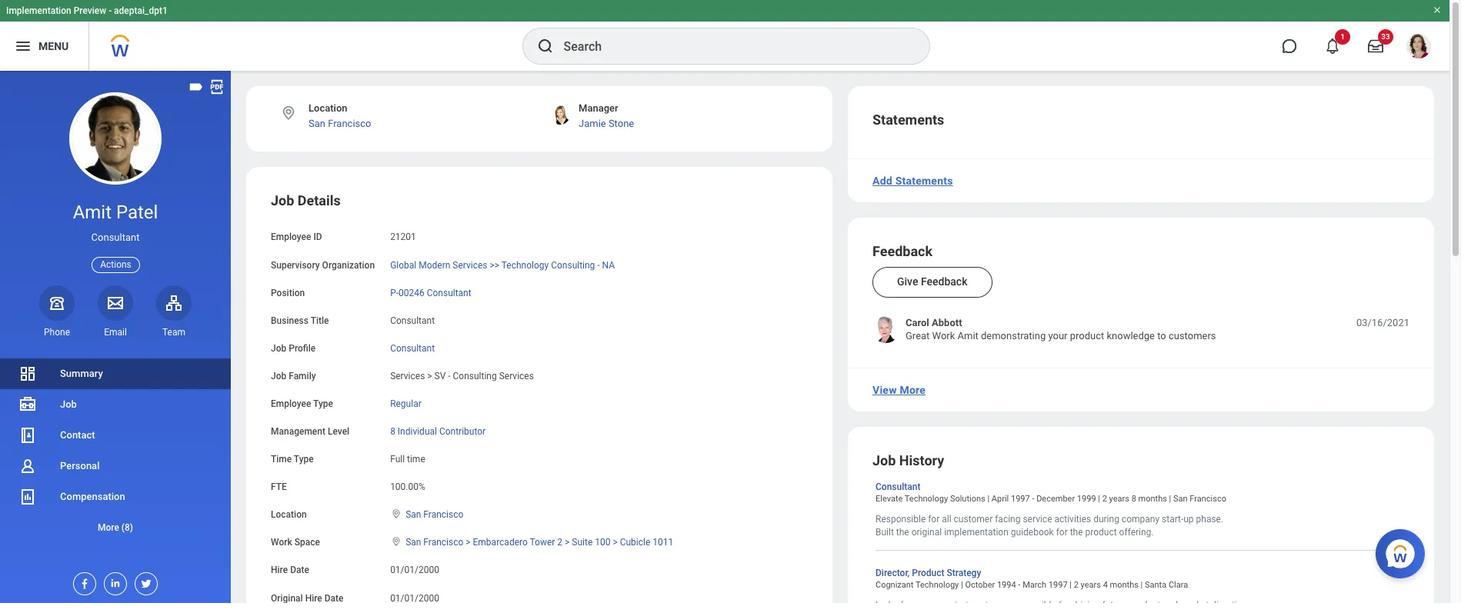 Task type: vqa. For each thing, say whether or not it's contained in the screenshot.
rightmost "years"
yes



Task type: describe. For each thing, give the bounding box(es) containing it.
facing
[[995, 515, 1021, 525]]

tower
[[530, 538, 555, 548]]

contact
[[60, 429, 95, 441]]

33
[[1382, 32, 1391, 41]]

individual
[[398, 426, 437, 437]]

job profile
[[271, 343, 316, 354]]

| left the 4
[[1070, 580, 1072, 590]]

great work amit demonstrating your product knowledge to customers
[[906, 331, 1217, 342]]

hire date
[[271, 565, 309, 576]]

preview
[[74, 5, 106, 16]]

compensation link
[[0, 482, 231, 513]]

1 vertical spatial for
[[1056, 527, 1068, 538]]

view more
[[873, 384, 926, 396]]

full
[[390, 454, 405, 465]]

consulting inside job family element
[[453, 371, 497, 382]]

4
[[1103, 580, 1108, 590]]

to
[[1158, 331, 1167, 342]]

solutions
[[950, 494, 986, 504]]

00246
[[399, 288, 425, 298]]

email
[[104, 327, 127, 338]]

1 horizontal spatial 1997
[[1049, 580, 1068, 590]]

- inside job family element
[[448, 371, 451, 382]]

0 vertical spatial for
[[928, 515, 940, 525]]

type for employee type
[[313, 399, 333, 409]]

hire
[[271, 565, 288, 576]]

menu button
[[0, 22, 89, 71]]

fte element
[[390, 473, 425, 494]]

hire date element
[[390, 556, 439, 577]]

global modern services >> technology consulting - na
[[390, 260, 615, 271]]

history
[[900, 453, 945, 469]]

give feedback
[[897, 276, 968, 288]]

03/16/2021
[[1357, 317, 1410, 329]]

view more button
[[867, 375, 932, 406]]

phase.
[[1197, 515, 1224, 525]]

job details button
[[271, 193, 341, 209]]

elevate technology solutions   |   april 1997 - december 1999 | 2 years 8 months | san francisco
[[876, 494, 1227, 504]]

100
[[595, 538, 611, 548]]

san francisco > embarcadero tower 2 > suite 100 > cubicle 1011 link
[[406, 534, 674, 548]]

0 horizontal spatial services
[[390, 371, 425, 382]]

implementation preview -   adeptai_dpt1
[[6, 5, 168, 16]]

job family
[[271, 371, 316, 382]]

inbox large image
[[1368, 38, 1384, 54]]

summary
[[60, 368, 103, 379]]

job for job family
[[271, 371, 287, 382]]

0 horizontal spatial san francisco link
[[309, 118, 371, 130]]

summary link
[[0, 359, 231, 389]]

responsible for all customer facing service activities during company start-up phase. built the original implementation guidebook for the product offering.
[[876, 515, 1226, 538]]

francisco inside location san francisco
[[328, 118, 371, 130]]

8 inside job details group
[[390, 426, 396, 437]]

modern
[[419, 260, 451, 271]]

global modern services >> technology consulting - na link
[[390, 257, 615, 271]]

implementation
[[6, 5, 71, 16]]

time
[[271, 454, 292, 465]]

director, product strategy link
[[876, 565, 982, 579]]

8 individual contributor link
[[390, 423, 486, 437]]

view team image
[[165, 294, 183, 312]]

more inside more (8) dropdown button
[[98, 523, 119, 533]]

facebook image
[[74, 573, 91, 590]]

consultant down business title element
[[390, 343, 435, 354]]

compensation image
[[18, 488, 37, 506]]

jamie stone link
[[579, 118, 634, 130]]

business title
[[271, 315, 329, 326]]

work space
[[271, 538, 320, 548]]

sv
[[434, 371, 446, 382]]

guidebook
[[1011, 527, 1054, 538]]

april
[[992, 494, 1009, 504]]

original
[[912, 527, 942, 538]]

full time
[[390, 454, 425, 465]]

| up 'start-'
[[1170, 494, 1172, 504]]

1994
[[997, 580, 1016, 590]]

santa
[[1145, 580, 1167, 590]]

> left embarcadero
[[466, 538, 471, 548]]

phone image
[[46, 294, 68, 312]]

> left suite
[[565, 538, 570, 548]]

date
[[290, 565, 309, 576]]

add statements button
[[867, 165, 960, 196]]

your
[[1049, 331, 1068, 342]]

business title element
[[390, 306, 435, 327]]

p-00246 consultant
[[390, 288, 472, 298]]

menu
[[38, 40, 69, 52]]

notifications large image
[[1325, 38, 1341, 54]]

great
[[906, 331, 930, 342]]

0 horizontal spatial 1997
[[1011, 494, 1030, 504]]

manager
[[579, 102, 619, 114]]

01/01/2000
[[390, 565, 439, 576]]

type for time type
[[294, 454, 314, 465]]

| left the april
[[988, 494, 990, 504]]

october
[[965, 580, 995, 590]]

linkedin image
[[105, 573, 122, 590]]

employee id
[[271, 232, 322, 243]]

responsible
[[876, 515, 926, 525]]

1 the from the left
[[897, 527, 910, 538]]

clara
[[1169, 580, 1189, 590]]

business
[[271, 315, 309, 326]]

1011
[[653, 538, 674, 548]]

details
[[298, 193, 341, 209]]

compensation
[[60, 491, 125, 503]]

statements inside button
[[896, 175, 953, 187]]

1 button
[[1316, 29, 1351, 63]]

jamie
[[579, 118, 606, 130]]

job for job
[[60, 399, 77, 410]]

add statements
[[873, 175, 953, 187]]

employee id element
[[390, 223, 416, 244]]

abbott
[[932, 317, 963, 329]]

feedback inside button
[[921, 276, 968, 288]]

1 horizontal spatial 2
[[1074, 580, 1079, 590]]

>>
[[490, 260, 500, 271]]

product inside responsible for all customer facing service activities during company start-up phase. built the original implementation guidebook for the product offering.
[[1086, 527, 1117, 538]]

contact link
[[0, 420, 231, 451]]

team amit patel element
[[156, 326, 192, 339]]

organization
[[322, 260, 375, 271]]

consultant down 00246
[[390, 315, 435, 326]]

2 horizontal spatial 2
[[1103, 494, 1107, 504]]

job history
[[873, 453, 945, 469]]

view
[[873, 384, 897, 396]]

| left santa
[[1141, 580, 1143, 590]]

1 vertical spatial 8
[[1132, 494, 1137, 504]]

activities
[[1055, 515, 1092, 525]]

carol abbott link
[[906, 316, 963, 330]]

1 horizontal spatial years
[[1110, 494, 1130, 504]]

technology for director, product strategy
[[916, 580, 959, 590]]

location for location san francisco
[[309, 102, 348, 114]]

more (8) button
[[0, 519, 231, 537]]

customers
[[1169, 331, 1217, 342]]

level
[[328, 426, 350, 437]]

| right 1999
[[1099, 494, 1101, 504]]

consultant down modern
[[427, 288, 472, 298]]

0 vertical spatial product
[[1070, 331, 1105, 342]]

employee for employee id
[[271, 232, 311, 243]]

2 the from the left
[[1070, 527, 1083, 538]]

give feedback button
[[873, 267, 993, 298]]

2 inside job details group
[[558, 538, 563, 548]]

work inside job details group
[[271, 538, 292, 548]]

more inside view more button
[[900, 384, 926, 396]]

job family element
[[390, 362, 534, 382]]



Task type: locate. For each thing, give the bounding box(es) containing it.
built
[[876, 527, 894, 538]]

the down responsible
[[897, 527, 910, 538]]

start-
[[1162, 515, 1184, 525]]

navigation pane region
[[0, 71, 231, 603]]

view printable version (pdf) image
[[209, 79, 226, 95]]

8 left individual
[[390, 426, 396, 437]]

employee's photo (carol abbott) image
[[873, 316, 900, 343]]

personal link
[[0, 451, 231, 482]]

customer
[[954, 515, 993, 525]]

0 vertical spatial technology
[[502, 260, 549, 271]]

location
[[309, 102, 348, 114], [271, 510, 307, 521]]

company
[[1122, 515, 1160, 525]]

0 horizontal spatial for
[[928, 515, 940, 525]]

0 vertical spatial years
[[1110, 494, 1130, 504]]

employee for employee type
[[271, 399, 311, 409]]

0 vertical spatial consulting
[[551, 260, 595, 271]]

1 vertical spatial statements
[[896, 175, 953, 187]]

product right your
[[1070, 331, 1105, 342]]

0 horizontal spatial consultant link
[[390, 340, 435, 354]]

profile
[[289, 343, 316, 354]]

- right preview
[[109, 5, 112, 16]]

2 vertical spatial technology
[[916, 580, 959, 590]]

1 vertical spatial location image
[[390, 509, 403, 520]]

twitter image
[[135, 573, 152, 590]]

amit down abbott
[[958, 331, 979, 342]]

job
[[271, 193, 294, 209], [271, 343, 287, 354], [271, 371, 287, 382], [60, 399, 77, 410], [873, 453, 896, 469]]

services left >>
[[453, 260, 488, 271]]

location image left location san francisco
[[280, 105, 297, 122]]

0 horizontal spatial more
[[98, 523, 119, 533]]

1 vertical spatial san francisco link
[[406, 507, 464, 521]]

phone button
[[39, 285, 75, 339]]

1 vertical spatial months
[[1110, 580, 1139, 590]]

job link
[[0, 389, 231, 420]]

0 vertical spatial 1997
[[1011, 494, 1030, 504]]

0 vertical spatial 8
[[390, 426, 396, 437]]

1 vertical spatial technology
[[905, 494, 948, 504]]

employee left id
[[271, 232, 311, 243]]

statements right add
[[896, 175, 953, 187]]

position
[[271, 288, 305, 298]]

statements
[[873, 112, 945, 128], [896, 175, 953, 187]]

0 horizontal spatial 8
[[390, 426, 396, 437]]

location inside job details group
[[271, 510, 307, 521]]

8 up company
[[1132, 494, 1137, 504]]

location image
[[280, 105, 297, 122], [390, 509, 403, 520], [390, 537, 403, 548]]

0 vertical spatial san francisco link
[[309, 118, 371, 130]]

more right view
[[900, 384, 926, 396]]

0 vertical spatial location image
[[280, 105, 297, 122]]

product
[[1070, 331, 1105, 342], [1086, 527, 1117, 538]]

1 vertical spatial 2
[[558, 538, 563, 548]]

1 vertical spatial feedback
[[921, 276, 968, 288]]

regular link
[[390, 396, 422, 409]]

product down during
[[1086, 527, 1117, 538]]

1 vertical spatial amit
[[958, 331, 979, 342]]

service
[[1023, 515, 1053, 525]]

consultant link down business title element
[[390, 340, 435, 354]]

employee down job family
[[271, 399, 311, 409]]

1 vertical spatial work
[[271, 538, 292, 548]]

months right the 4
[[1110, 580, 1139, 590]]

list containing summary
[[0, 359, 231, 543]]

list
[[0, 359, 231, 543]]

demonstrating
[[981, 331, 1046, 342]]

0 vertical spatial type
[[313, 399, 333, 409]]

consulting right sv
[[453, 371, 497, 382]]

job left the 'history'
[[873, 453, 896, 469]]

0 vertical spatial statements
[[873, 112, 945, 128]]

2 vertical spatial 2
[[1074, 580, 1079, 590]]

1 vertical spatial years
[[1081, 580, 1101, 590]]

elevate
[[876, 494, 903, 504]]

management
[[271, 426, 326, 437]]

1
[[1341, 32, 1345, 41]]

1 horizontal spatial san francisco link
[[406, 507, 464, 521]]

> inside job family element
[[427, 371, 432, 382]]

job for job profile
[[271, 343, 287, 354]]

job inside job link
[[60, 399, 77, 410]]

consultant inside the navigation pane "region"
[[91, 232, 140, 243]]

more (8)
[[98, 523, 133, 533]]

during
[[1094, 515, 1120, 525]]

1 horizontal spatial location
[[309, 102, 348, 114]]

1 vertical spatial consulting
[[453, 371, 497, 382]]

patel
[[116, 202, 158, 223]]

job image
[[18, 396, 37, 414]]

0 vertical spatial months
[[1139, 494, 1168, 504]]

1997 right march
[[1049, 580, 1068, 590]]

contributor
[[439, 426, 486, 437]]

0 vertical spatial consultant link
[[390, 340, 435, 354]]

feedback up give
[[873, 243, 933, 259]]

suite
[[572, 538, 593, 548]]

months
[[1139, 494, 1168, 504], [1110, 580, 1139, 590]]

consulting left na
[[551, 260, 595, 271]]

0 vertical spatial work
[[933, 331, 955, 342]]

years up during
[[1110, 494, 1130, 504]]

technology for consultant
[[905, 494, 948, 504]]

0 horizontal spatial years
[[1081, 580, 1101, 590]]

amit patel
[[73, 202, 158, 223]]

1 vertical spatial consultant link
[[876, 479, 921, 493]]

0 vertical spatial employee
[[271, 232, 311, 243]]

1 horizontal spatial services
[[453, 260, 488, 271]]

0 horizontal spatial work
[[271, 538, 292, 548]]

feedback right give
[[921, 276, 968, 288]]

0 vertical spatial 2
[[1103, 494, 1107, 504]]

job up contact
[[60, 399, 77, 410]]

1997 right the april
[[1011, 494, 1030, 504]]

feedback
[[873, 243, 933, 259], [921, 276, 968, 288]]

mail image
[[106, 294, 125, 312]]

embarcadero
[[473, 538, 528, 548]]

up
[[1184, 515, 1194, 525]]

consultant link
[[390, 340, 435, 354], [876, 479, 921, 493]]

work left space
[[271, 538, 292, 548]]

services inside "link"
[[453, 260, 488, 271]]

personal image
[[18, 457, 37, 476]]

job left family
[[271, 371, 287, 382]]

justify image
[[14, 37, 32, 55]]

1 vertical spatial more
[[98, 523, 119, 533]]

summary image
[[18, 365, 37, 383]]

time
[[407, 454, 425, 465]]

0 horizontal spatial 2
[[558, 538, 563, 548]]

services > sv - consulting services
[[390, 371, 534, 382]]

full time element
[[390, 451, 425, 465]]

1 horizontal spatial the
[[1070, 527, 1083, 538]]

0 horizontal spatial consulting
[[453, 371, 497, 382]]

| down strategy
[[961, 580, 963, 590]]

technology right >>
[[502, 260, 549, 271]]

2 right 1999
[[1103, 494, 1107, 504]]

services
[[453, 260, 488, 271], [390, 371, 425, 382], [499, 371, 534, 382]]

services up regular link
[[390, 371, 425, 382]]

1 horizontal spatial work
[[933, 331, 955, 342]]

add
[[873, 175, 893, 187]]

profile logan mcneil image
[[1407, 34, 1432, 62]]

0 horizontal spatial the
[[897, 527, 910, 538]]

san francisco link
[[309, 118, 371, 130], [406, 507, 464, 521]]

francisco
[[328, 118, 371, 130], [1190, 494, 1227, 504], [424, 510, 464, 521], [424, 538, 464, 548]]

months up company
[[1139, 494, 1168, 504]]

technology inside "link"
[[502, 260, 549, 271]]

san
[[309, 118, 326, 130], [1174, 494, 1188, 504], [406, 510, 421, 521], [406, 538, 421, 548]]

the down activities
[[1070, 527, 1083, 538]]

33 button
[[1359, 29, 1394, 63]]

work down abbott
[[933, 331, 955, 342]]

amit inside the navigation pane "region"
[[73, 202, 112, 223]]

knowledge
[[1107, 331, 1155, 342]]

years
[[1110, 494, 1130, 504], [1081, 580, 1101, 590]]

1 vertical spatial employee
[[271, 399, 311, 409]]

- left na
[[597, 260, 600, 271]]

2 horizontal spatial services
[[499, 371, 534, 382]]

san inside location san francisco
[[309, 118, 326, 130]]

manager jamie stone
[[579, 102, 634, 130]]

1 horizontal spatial amit
[[958, 331, 979, 342]]

> left sv
[[427, 371, 432, 382]]

location image for location
[[390, 509, 403, 520]]

0 vertical spatial more
[[900, 384, 926, 396]]

supervisory
[[271, 260, 320, 271]]

1 vertical spatial location
[[271, 510, 307, 521]]

menu banner
[[0, 0, 1450, 71]]

job left details
[[271, 193, 294, 209]]

years left the 4
[[1081, 580, 1101, 590]]

search image
[[536, 37, 555, 55]]

job for job history
[[873, 453, 896, 469]]

amit left patel
[[73, 202, 112, 223]]

implementation
[[945, 527, 1009, 538]]

2 right tower
[[558, 538, 563, 548]]

global
[[390, 260, 417, 271]]

all
[[942, 515, 952, 525]]

job left profile
[[271, 343, 287, 354]]

services right sv
[[499, 371, 534, 382]]

space
[[295, 538, 320, 548]]

2 employee from the top
[[271, 399, 311, 409]]

job for job details
[[271, 193, 294, 209]]

location inside location san francisco
[[309, 102, 348, 114]]

consulting
[[551, 260, 595, 271], [453, 371, 497, 382]]

0 horizontal spatial location
[[271, 510, 307, 521]]

0 horizontal spatial amit
[[73, 202, 112, 223]]

1 vertical spatial 1997
[[1049, 580, 1068, 590]]

consultant up elevate
[[876, 482, 921, 493]]

job details group
[[271, 192, 808, 603]]

for left all
[[928, 515, 940, 525]]

location for location
[[271, 510, 307, 521]]

0 vertical spatial feedback
[[873, 243, 933, 259]]

location image up hire date element at bottom
[[390, 537, 403, 548]]

original hire date element
[[390, 584, 439, 603]]

8
[[390, 426, 396, 437], [1132, 494, 1137, 504]]

management level
[[271, 426, 350, 437]]

phone amit patel element
[[39, 326, 75, 339]]

consultant link up elevate
[[876, 479, 921, 493]]

- right 1994
[[1019, 580, 1021, 590]]

product
[[912, 568, 945, 579]]

contact image
[[18, 426, 37, 445]]

2 left the 4
[[1074, 580, 1079, 590]]

director,
[[876, 568, 910, 579]]

consulting inside "link"
[[551, 260, 595, 271]]

1 horizontal spatial more
[[900, 384, 926, 396]]

title
[[311, 315, 329, 326]]

- right sv
[[448, 371, 451, 382]]

1 horizontal spatial consulting
[[551, 260, 595, 271]]

adeptai_dpt1
[[114, 5, 168, 16]]

time type
[[271, 454, 314, 465]]

for down activities
[[1056, 527, 1068, 538]]

1 horizontal spatial consultant link
[[876, 479, 921, 493]]

location image for work space
[[390, 537, 403, 548]]

type up management level
[[313, 399, 333, 409]]

family
[[289, 371, 316, 382]]

email amit patel element
[[98, 326, 133, 339]]

actions button
[[92, 257, 140, 273]]

1 vertical spatial type
[[294, 454, 314, 465]]

1 horizontal spatial for
[[1056, 527, 1068, 538]]

give
[[897, 276, 919, 288]]

team
[[162, 327, 185, 338]]

close environment banner image
[[1433, 5, 1442, 15]]

|
[[988, 494, 990, 504], [1099, 494, 1101, 504], [1170, 494, 1172, 504], [961, 580, 963, 590], [1070, 580, 1072, 590], [1141, 580, 1143, 590]]

tag image
[[188, 79, 205, 95]]

1 vertical spatial product
[[1086, 527, 1117, 538]]

location image down 100.00%
[[390, 509, 403, 520]]

Search Workday  search field
[[564, 29, 898, 63]]

stone
[[609, 118, 634, 130]]

march
[[1023, 580, 1047, 590]]

statements up add statements
[[873, 112, 945, 128]]

1 horizontal spatial 8
[[1132, 494, 1137, 504]]

-
[[109, 5, 112, 16], [597, 260, 600, 271], [448, 371, 451, 382], [1032, 494, 1035, 504], [1019, 580, 1021, 590]]

cubicle
[[620, 538, 651, 548]]

0 vertical spatial amit
[[73, 202, 112, 223]]

- up 'service'
[[1032, 494, 1035, 504]]

0 vertical spatial location
[[309, 102, 348, 114]]

location san francisco
[[309, 102, 371, 130]]

type right time
[[294, 454, 314, 465]]

(8)
[[121, 523, 133, 533]]

2 vertical spatial location image
[[390, 537, 403, 548]]

type
[[313, 399, 333, 409], [294, 454, 314, 465]]

id
[[314, 232, 322, 243]]

> right 100
[[613, 538, 618, 548]]

- inside menu banner
[[109, 5, 112, 16]]

cognizant
[[876, 580, 914, 590]]

technology down director, product strategy
[[916, 580, 959, 590]]

phone
[[44, 327, 70, 338]]

na
[[602, 260, 615, 271]]

job details
[[271, 193, 341, 209]]

- inside "link"
[[597, 260, 600, 271]]

1 employee from the top
[[271, 232, 311, 243]]

more left (8)
[[98, 523, 119, 533]]

consultant down amit patel
[[91, 232, 140, 243]]

technology up all
[[905, 494, 948, 504]]

personal
[[60, 460, 100, 472]]



